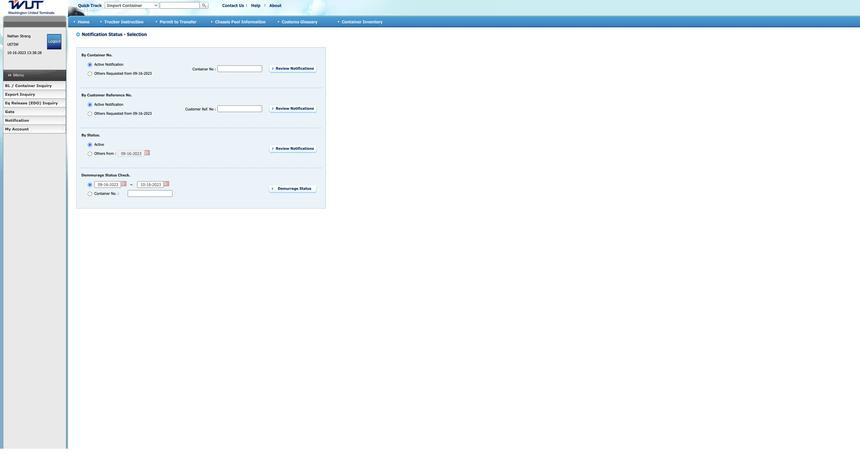 Task type: locate. For each thing, give the bounding box(es) containing it.
contact us
[[222, 3, 244, 8]]

10-
[[7, 50, 13, 55]]

contact
[[222, 3, 238, 8]]

gate link
[[3, 107, 66, 116]]

eq release (edo) inquiry
[[5, 101, 58, 105]]

pool
[[231, 19, 240, 24]]

1 horizontal spatial container
[[342, 19, 362, 24]]

help link
[[251, 3, 260, 8]]

notification link
[[3, 116, 66, 125]]

glossary
[[300, 19, 318, 24]]

eq release (edo) inquiry link
[[3, 99, 66, 107]]

container up export inquiry
[[15, 83, 35, 88]]

0 vertical spatial container
[[342, 19, 362, 24]]

instruction
[[121, 19, 144, 24]]

inquiry right (edo)
[[43, 101, 58, 105]]

my account
[[5, 127, 29, 131]]

gate
[[5, 109, 15, 114]]

/
[[11, 83, 14, 88]]

about
[[270, 3, 282, 8]]

strang
[[20, 34, 31, 38]]

permit to transfer
[[160, 19, 197, 24]]

inquiry
[[36, 83, 52, 88], [20, 92, 35, 96], [43, 101, 58, 105]]

inquiry for (edo)
[[43, 101, 58, 105]]

ustiw
[[7, 42, 18, 46]]

None text field
[[160, 2, 200, 9]]

notification
[[5, 118, 29, 122]]

0 vertical spatial inquiry
[[36, 83, 52, 88]]

inventory
[[363, 19, 383, 24]]

permit
[[160, 19, 173, 24]]

help
[[251, 3, 260, 8]]

2 vertical spatial inquiry
[[43, 101, 58, 105]]

my
[[5, 127, 11, 131]]

quick track
[[78, 3, 102, 8]]

inquiry up export inquiry link
[[36, 83, 52, 88]]

information
[[241, 19, 266, 24]]

bl
[[5, 83, 10, 88]]

inquiry down "bl / container inquiry"
[[20, 92, 35, 96]]

export
[[5, 92, 19, 96]]

0 horizontal spatial container
[[15, 83, 35, 88]]

2023
[[18, 50, 26, 55]]

customs glossary
[[282, 19, 318, 24]]

trucker instruction
[[104, 19, 144, 24]]

container left inventory
[[342, 19, 362, 24]]

inquiry for container
[[36, 83, 52, 88]]

10-16-2023 13:38:28
[[7, 50, 42, 55]]

container inventory
[[342, 19, 383, 24]]

my account link
[[3, 125, 66, 133]]

chassis pool information
[[215, 19, 266, 24]]

container
[[342, 19, 362, 24], [15, 83, 35, 88]]

transfer
[[180, 19, 197, 24]]



Task type: describe. For each thing, give the bounding box(es) containing it.
eq
[[5, 101, 10, 105]]

login image
[[47, 34, 61, 49]]

quick
[[78, 3, 89, 8]]

1 vertical spatial container
[[15, 83, 35, 88]]

(edo)
[[29, 101, 41, 105]]

us
[[239, 3, 244, 8]]

home
[[78, 19, 89, 24]]

customs
[[282, 19, 299, 24]]

account
[[12, 127, 29, 131]]

bl / container inquiry
[[5, 83, 52, 88]]

16-
[[13, 50, 18, 55]]

about link
[[270, 3, 282, 8]]

nathan
[[7, 34, 19, 38]]

nathan strang
[[7, 34, 31, 38]]

1 vertical spatial inquiry
[[20, 92, 35, 96]]

13:38:28
[[27, 50, 42, 55]]

export inquiry link
[[3, 90, 66, 99]]

track
[[91, 3, 102, 8]]

trucker
[[104, 19, 120, 24]]

export inquiry
[[5, 92, 35, 96]]

chassis
[[215, 19, 230, 24]]

release
[[11, 101, 27, 105]]

bl / container inquiry link
[[3, 81, 66, 90]]

to
[[174, 19, 179, 24]]

contact us link
[[222, 3, 244, 8]]



Task type: vqa. For each thing, say whether or not it's contained in the screenshot.
18:41:06
no



